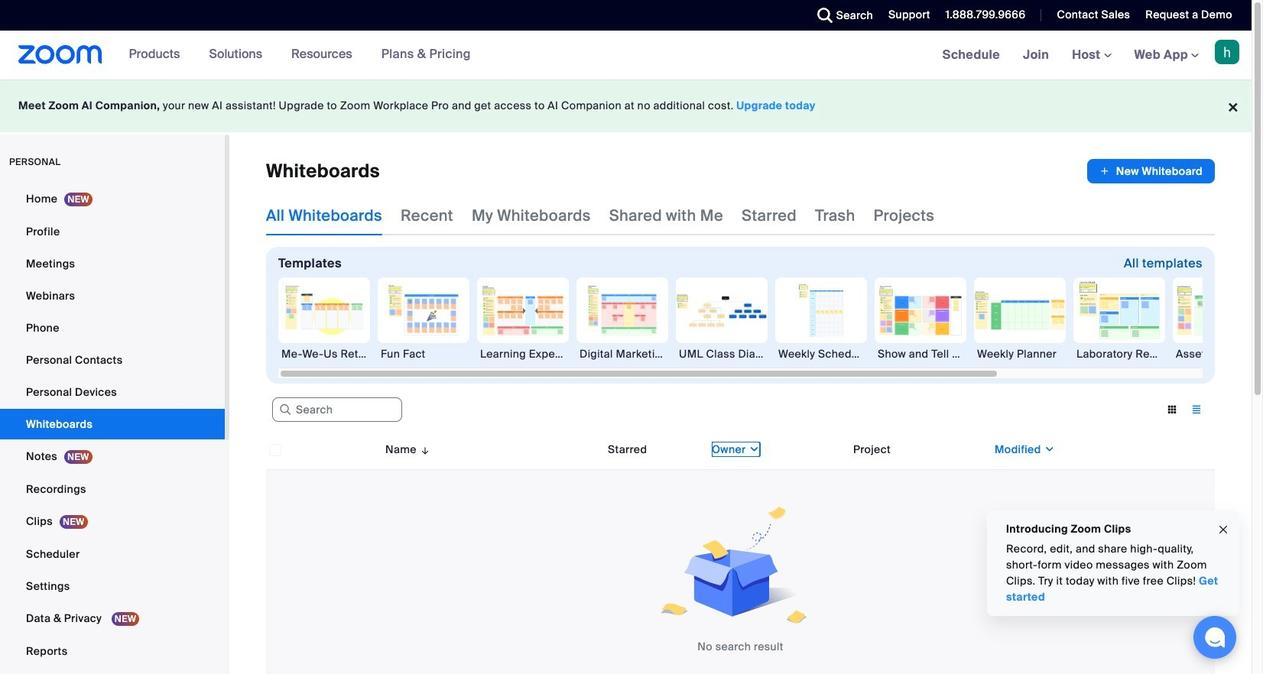 Task type: locate. For each thing, give the bounding box(es) containing it.
arrow down image
[[417, 440, 431, 459]]

weekly schedule element
[[776, 346, 868, 362]]

personal menu menu
[[0, 184, 225, 669]]

digital marketing canvas element
[[577, 346, 669, 362]]

asset management element
[[1174, 346, 1264, 362]]

Search text field
[[272, 398, 402, 422]]

show and tell with a twist element
[[875, 346, 967, 362]]

me-we-us retrospective element
[[278, 346, 370, 362]]

meetings navigation
[[932, 31, 1252, 80]]

fun fact element
[[378, 346, 470, 362]]

tabs of all whiteboard page tab list
[[266, 196, 935, 236]]

application
[[1088, 159, 1216, 184], [266, 430, 1227, 675]]

banner
[[0, 31, 1252, 80]]

down image
[[746, 442, 760, 457]]

footer
[[0, 80, 1252, 132]]

open chat image
[[1205, 627, 1226, 649]]

learning experience canvas element
[[477, 346, 569, 362]]

0 vertical spatial application
[[1088, 159, 1216, 184]]



Task type: vqa. For each thing, say whether or not it's contained in the screenshot.
Admin Menu Menu
no



Task type: describe. For each thing, give the bounding box(es) containing it.
uml class diagram element
[[676, 346, 768, 362]]

close image
[[1218, 521, 1230, 539]]

laboratory report element
[[1074, 346, 1166, 362]]

zoom logo image
[[18, 45, 102, 64]]

product information navigation
[[102, 31, 483, 80]]

list mode, selected image
[[1185, 403, 1210, 417]]

add image
[[1100, 164, 1111, 179]]

profile picture image
[[1216, 40, 1240, 64]]

weekly planner element
[[975, 346, 1067, 362]]

1 vertical spatial application
[[266, 430, 1227, 675]]

grid mode, not selected image
[[1161, 403, 1185, 417]]



